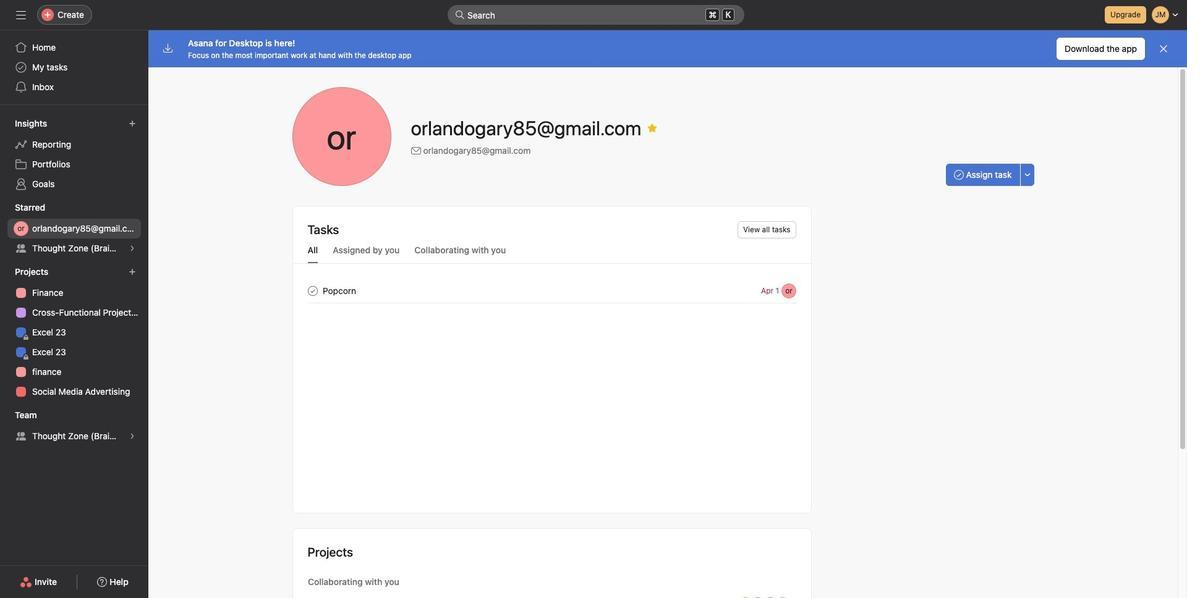 Task type: vqa. For each thing, say whether or not it's contained in the screenshot.
Add task icon's Add task… button
no



Task type: describe. For each thing, give the bounding box(es) containing it.
global element
[[0, 30, 148, 105]]

starred element
[[0, 197, 148, 261]]

see details, thought zone (brainstorm space) image inside teams element
[[129, 433, 136, 441]]

teams element
[[0, 405, 148, 449]]

new insights image
[[129, 120, 136, 127]]

tasks tabs tab list
[[293, 244, 811, 264]]

Search tasks, projects, and more text field
[[448, 5, 745, 25]]

hide sidebar image
[[16, 10, 26, 20]]



Task type: locate. For each thing, give the bounding box(es) containing it.
mark complete image
[[305, 284, 320, 299]]

prominent image
[[455, 10, 465, 20]]

insights element
[[0, 113, 148, 197]]

projects element
[[0, 261, 148, 405]]

1 vertical spatial see details, thought zone (brainstorm space) image
[[129, 433, 136, 441]]

Mark complete checkbox
[[305, 284, 320, 299]]

dismiss image
[[1159, 44, 1169, 54]]

0 vertical spatial see details, thought zone (brainstorm space) image
[[129, 245, 136, 252]]

remove from starred image
[[648, 123, 658, 133]]

see details, thought zone (brainstorm space) image
[[129, 245, 136, 252], [129, 433, 136, 441]]

list item
[[293, 279, 811, 303]]

new project or portfolio image
[[129, 269, 136, 276]]

see details, thought zone (brainstorm space) image inside starred element
[[129, 245, 136, 252]]

None field
[[448, 5, 745, 25]]

2 see details, thought zone (brainstorm space) image from the top
[[129, 433, 136, 441]]

toggle assignee popover image
[[782, 284, 797, 299]]

1 see details, thought zone (brainstorm space) image from the top
[[129, 245, 136, 252]]



